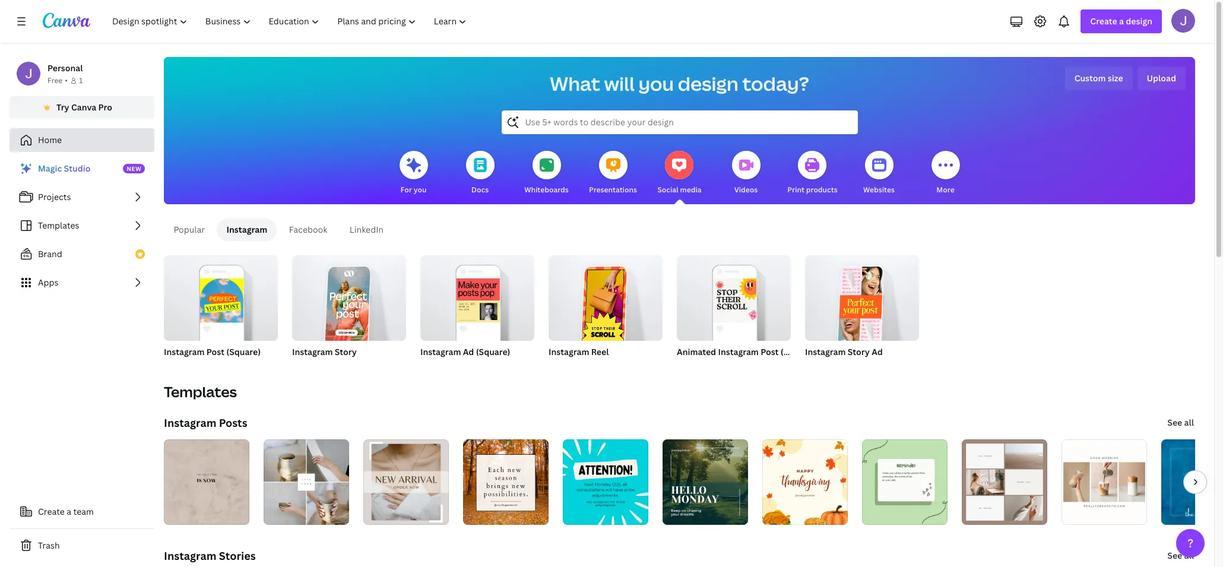 Task type: locate. For each thing, give the bounding box(es) containing it.
create inside button
[[38, 506, 65, 517]]

0 horizontal spatial post
[[206, 346, 224, 357]]

None search field
[[501, 110, 858, 134]]

instagram stories
[[164, 549, 256, 563]]

0 vertical spatial all
[[1184, 417, 1194, 428]]

posts
[[219, 416, 247, 430]]

ad
[[463, 346, 474, 357], [872, 346, 883, 357]]

2 group from the left
[[292, 251, 406, 348]]

0 vertical spatial see all
[[1168, 417, 1194, 428]]

see
[[1168, 417, 1182, 428], [1168, 550, 1182, 561]]

0 vertical spatial a
[[1119, 15, 1124, 27]]

0 vertical spatial you
[[639, 71, 674, 96]]

1 vertical spatial a
[[67, 506, 71, 517]]

post inside group
[[761, 346, 779, 357]]

docs button
[[466, 143, 494, 204]]

size
[[1108, 72, 1123, 84]]

stories
[[219, 549, 256, 563]]

a left team
[[67, 506, 71, 517]]

instagram inside instagram post (square) group
[[164, 346, 204, 357]]

1 see from the top
[[1168, 417, 1182, 428]]

1 vertical spatial templates
[[164, 382, 237, 401]]

2 post from the left
[[761, 346, 779, 357]]

1 vertical spatial see
[[1168, 550, 1182, 561]]

0 horizontal spatial ad
[[463, 346, 474, 357]]

1 horizontal spatial templates
[[164, 382, 237, 401]]

linkedin button
[[340, 219, 394, 241]]

1 vertical spatial see all
[[1168, 550, 1194, 561]]

brand link
[[10, 242, 154, 266]]

(square) inside group
[[226, 346, 261, 357]]

0 horizontal spatial you
[[414, 185, 427, 195]]

templates up instagram posts link
[[164, 382, 237, 401]]

1 horizontal spatial post
[[761, 346, 779, 357]]

(square)
[[226, 346, 261, 357], [476, 346, 510, 357], [781, 346, 815, 357]]

design up search search box
[[678, 71, 739, 96]]

facebook button
[[279, 219, 337, 241]]

1 all from the top
[[1184, 417, 1194, 428]]

what will you design today?
[[550, 71, 809, 96]]

instagram inside instagram ad (square) group
[[420, 346, 461, 357]]

instagram reel
[[549, 346, 609, 357]]

pro
[[98, 102, 112, 113]]

templates
[[38, 220, 79, 231], [164, 382, 237, 401]]

0 horizontal spatial a
[[67, 506, 71, 517]]

2 see from the top
[[1168, 550, 1182, 561]]

create a team
[[38, 506, 94, 517]]

0 vertical spatial templates
[[38, 220, 79, 231]]

see for instagram stories
[[1168, 550, 1182, 561]]

0 vertical spatial see all link
[[1166, 411, 1195, 435]]

trash
[[38, 540, 60, 551]]

instagram button
[[217, 219, 277, 241]]

2 all from the top
[[1184, 550, 1194, 561]]

1 post from the left
[[206, 346, 224, 357]]

0 vertical spatial see
[[1168, 417, 1182, 428]]

instagram post (square)
[[164, 346, 261, 357]]

all for instagram stories
[[1184, 550, 1194, 561]]

5 group from the left
[[677, 251, 791, 341]]

instagram for instagram reel
[[549, 346, 589, 357]]

social media button
[[658, 143, 702, 204]]

upload button
[[1137, 67, 1186, 90]]

create inside dropdown button
[[1090, 15, 1117, 27]]

story
[[335, 346, 357, 357], [848, 346, 870, 357]]

social media
[[658, 185, 702, 195]]

1 horizontal spatial create
[[1090, 15, 1117, 27]]

instagram story ad
[[805, 346, 883, 357]]

a
[[1119, 15, 1124, 27], [67, 506, 71, 517]]

animated instagram post (square)
[[677, 346, 815, 357]]

0 horizontal spatial story
[[335, 346, 357, 357]]

group
[[164, 251, 278, 341], [292, 251, 406, 348], [420, 251, 534, 341], [549, 251, 663, 348], [677, 251, 791, 341], [805, 251, 919, 348]]

instagram inside instagram story group
[[292, 346, 333, 357]]

see all
[[1168, 417, 1194, 428], [1168, 550, 1194, 561]]

0 horizontal spatial (square)
[[226, 346, 261, 357]]

1 vertical spatial you
[[414, 185, 427, 195]]

create a design button
[[1081, 10, 1162, 33]]

instagram posts link
[[164, 416, 247, 430]]

1 story from the left
[[335, 346, 357, 357]]

animated instagram post (square) group
[[677, 251, 815, 373]]

see all link
[[1166, 411, 1195, 435], [1166, 544, 1195, 567]]

1 vertical spatial see all link
[[1166, 544, 1195, 567]]

1 horizontal spatial ad
[[872, 346, 883, 357]]

instagram inside 'instagram story ad' group
[[805, 346, 846, 357]]

a for design
[[1119, 15, 1124, 27]]

upload
[[1147, 72, 1176, 84]]

presentations
[[589, 185, 637, 195]]

instagram for instagram story ad
[[805, 346, 846, 357]]

1 horizontal spatial (square)
[[476, 346, 510, 357]]

custom size button
[[1065, 67, 1133, 90]]

4 group from the left
[[549, 251, 663, 348]]

group for reel
[[549, 251, 663, 348]]

design left 'jacob simon' image
[[1126, 15, 1152, 27]]

custom size
[[1074, 72, 1123, 84]]

design inside dropdown button
[[1126, 15, 1152, 27]]

a up "size"
[[1119, 15, 1124, 27]]

see for instagram posts
[[1168, 417, 1182, 428]]

animated
[[677, 346, 716, 357]]

create left team
[[38, 506, 65, 517]]

0 horizontal spatial create
[[38, 506, 65, 517]]

projects link
[[10, 185, 154, 209]]

2 see all from the top
[[1168, 550, 1194, 561]]

1 vertical spatial design
[[678, 71, 739, 96]]

apps
[[38, 277, 58, 288]]

instagram inside instagram button
[[226, 224, 267, 235]]

1 ad from the left
[[463, 346, 474, 357]]

instagram posts
[[164, 416, 247, 430]]

1 horizontal spatial story
[[848, 346, 870, 357]]

instagram ad (square)
[[420, 346, 510, 357]]

try
[[56, 102, 69, 113]]

•
[[65, 75, 68, 86]]

1 horizontal spatial design
[[1126, 15, 1152, 27]]

jacob simon image
[[1171, 9, 1195, 33]]

instagram story ad group
[[805, 251, 919, 373]]

today?
[[742, 71, 809, 96]]

home
[[38, 134, 62, 145]]

1 horizontal spatial a
[[1119, 15, 1124, 27]]

group inside animated instagram post (square) group
[[677, 251, 791, 341]]

instagram
[[226, 224, 267, 235], [164, 346, 204, 357], [292, 346, 333, 357], [420, 346, 461, 357], [549, 346, 589, 357], [718, 346, 759, 357], [805, 346, 846, 357], [164, 416, 216, 430], [164, 549, 216, 563]]

create
[[1090, 15, 1117, 27], [38, 506, 65, 517]]

post
[[206, 346, 224, 357], [761, 346, 779, 357]]

0 horizontal spatial templates
[[38, 220, 79, 231]]

whiteboards button
[[524, 143, 569, 204]]

linkedin
[[350, 224, 384, 235]]

1 vertical spatial create
[[38, 506, 65, 517]]

all
[[1184, 417, 1194, 428], [1184, 550, 1194, 561]]

2 horizontal spatial (square)
[[781, 346, 815, 357]]

0 vertical spatial create
[[1090, 15, 1117, 27]]

1 see all from the top
[[1168, 417, 1194, 428]]

a inside dropdown button
[[1119, 15, 1124, 27]]

print products button
[[788, 143, 838, 204]]

instagram inside instagram reel "group"
[[549, 346, 589, 357]]

1 vertical spatial all
[[1184, 550, 1194, 561]]

2 see all link from the top
[[1166, 544, 1195, 567]]

a inside button
[[67, 506, 71, 517]]

design
[[1126, 15, 1152, 27], [678, 71, 739, 96]]

list
[[10, 157, 154, 295]]

1 see all link from the top
[[1166, 411, 1195, 435]]

free •
[[48, 75, 68, 86]]

more
[[937, 185, 955, 195]]

you right will
[[639, 71, 674, 96]]

instagram post (square) group
[[164, 251, 278, 373]]

0 vertical spatial design
[[1126, 15, 1152, 27]]

instagram reel group
[[549, 251, 663, 373]]

1 group from the left
[[164, 251, 278, 341]]

you
[[639, 71, 674, 96], [414, 185, 427, 195]]

list containing magic studio
[[10, 157, 154, 295]]

2 story from the left
[[848, 346, 870, 357]]

post inside group
[[206, 346, 224, 357]]

create up custom size
[[1090, 15, 1117, 27]]

popular button
[[164, 219, 215, 241]]

templates link
[[10, 214, 154, 238]]

you right for
[[414, 185, 427, 195]]

1 (square) from the left
[[226, 346, 261, 357]]

0 horizontal spatial design
[[678, 71, 739, 96]]

see all link for stories
[[1166, 544, 1195, 567]]

all for instagram posts
[[1184, 417, 1194, 428]]

print products
[[788, 185, 838, 195]]

2 (square) from the left
[[476, 346, 510, 357]]

templates down projects
[[38, 220, 79, 231]]

instagram for instagram post (square)
[[164, 346, 204, 357]]

3 group from the left
[[420, 251, 534, 341]]



Task type: vqa. For each thing, say whether or not it's contained in the screenshot.
importance of visual communication image
no



Task type: describe. For each thing, give the bounding box(es) containing it.
story for instagram story ad
[[848, 346, 870, 357]]

for
[[401, 185, 412, 195]]

instagram story
[[292, 346, 357, 357]]

trash link
[[10, 534, 154, 558]]

reel
[[591, 346, 609, 357]]

2 ad from the left
[[872, 346, 883, 357]]

instagram for instagram posts
[[164, 416, 216, 430]]

team
[[73, 506, 94, 517]]

social
[[658, 185, 679, 195]]

try canva pro
[[56, 102, 112, 113]]

see all for stories
[[1168, 550, 1194, 561]]

more button
[[931, 143, 960, 204]]

top level navigation element
[[105, 10, 477, 33]]

group for post
[[164, 251, 278, 341]]

a for team
[[67, 506, 71, 517]]

instagram inside animated instagram post (square) group
[[718, 346, 759, 357]]

group for instagram
[[677, 251, 791, 341]]

create a design
[[1090, 15, 1152, 27]]

presentations button
[[589, 143, 637, 204]]

see all for posts
[[1168, 417, 1194, 428]]

see all link for posts
[[1166, 411, 1195, 435]]

(square) for instagram ad (square)
[[476, 346, 510, 357]]

1 horizontal spatial you
[[639, 71, 674, 96]]

3 (square) from the left
[[781, 346, 815, 357]]

websites button
[[863, 143, 895, 204]]

videos
[[734, 185, 758, 195]]

for you
[[401, 185, 427, 195]]

free
[[48, 75, 62, 86]]

will
[[604, 71, 635, 96]]

instagram ad (square) group
[[420, 251, 534, 373]]

instagram for instagram stories
[[164, 549, 216, 563]]

home link
[[10, 128, 154, 152]]

instagram stories link
[[164, 549, 256, 563]]

Search search field
[[525, 111, 834, 134]]

for you button
[[399, 143, 428, 204]]

instagram for instagram
[[226, 224, 267, 235]]

personal
[[48, 62, 83, 74]]

custom
[[1074, 72, 1106, 84]]

create for create a team
[[38, 506, 65, 517]]

1
[[79, 75, 83, 86]]

try canva pro button
[[10, 96, 154, 119]]

canva
[[71, 102, 96, 113]]

create for create a design
[[1090, 15, 1117, 27]]

media
[[680, 185, 702, 195]]

magic
[[38, 163, 62, 174]]

popular
[[174, 224, 205, 235]]

docs
[[471, 185, 489, 195]]

group for ad
[[420, 251, 534, 341]]

projects
[[38, 191, 71, 202]]

studio
[[64, 163, 91, 174]]

instagram for instagram story
[[292, 346, 333, 357]]

instagram story group
[[292, 251, 406, 373]]

videos button
[[732, 143, 760, 204]]

new
[[127, 164, 142, 173]]

what
[[550, 71, 600, 96]]

brand
[[38, 248, 62, 259]]

templates inside list
[[38, 220, 79, 231]]

print
[[788, 185, 804, 195]]

6 group from the left
[[805, 251, 919, 348]]

you inside 'button'
[[414, 185, 427, 195]]

group for story
[[292, 251, 406, 348]]

instagram for instagram ad (square)
[[420, 346, 461, 357]]

facebook
[[289, 224, 327, 235]]

magic studio
[[38, 163, 91, 174]]

story for instagram story
[[335, 346, 357, 357]]

apps link
[[10, 271, 154, 295]]

(square) for instagram post (square)
[[226, 346, 261, 357]]

whiteboards
[[524, 185, 569, 195]]

products
[[806, 185, 838, 195]]

create a team button
[[10, 500, 154, 524]]

websites
[[863, 185, 895, 195]]



